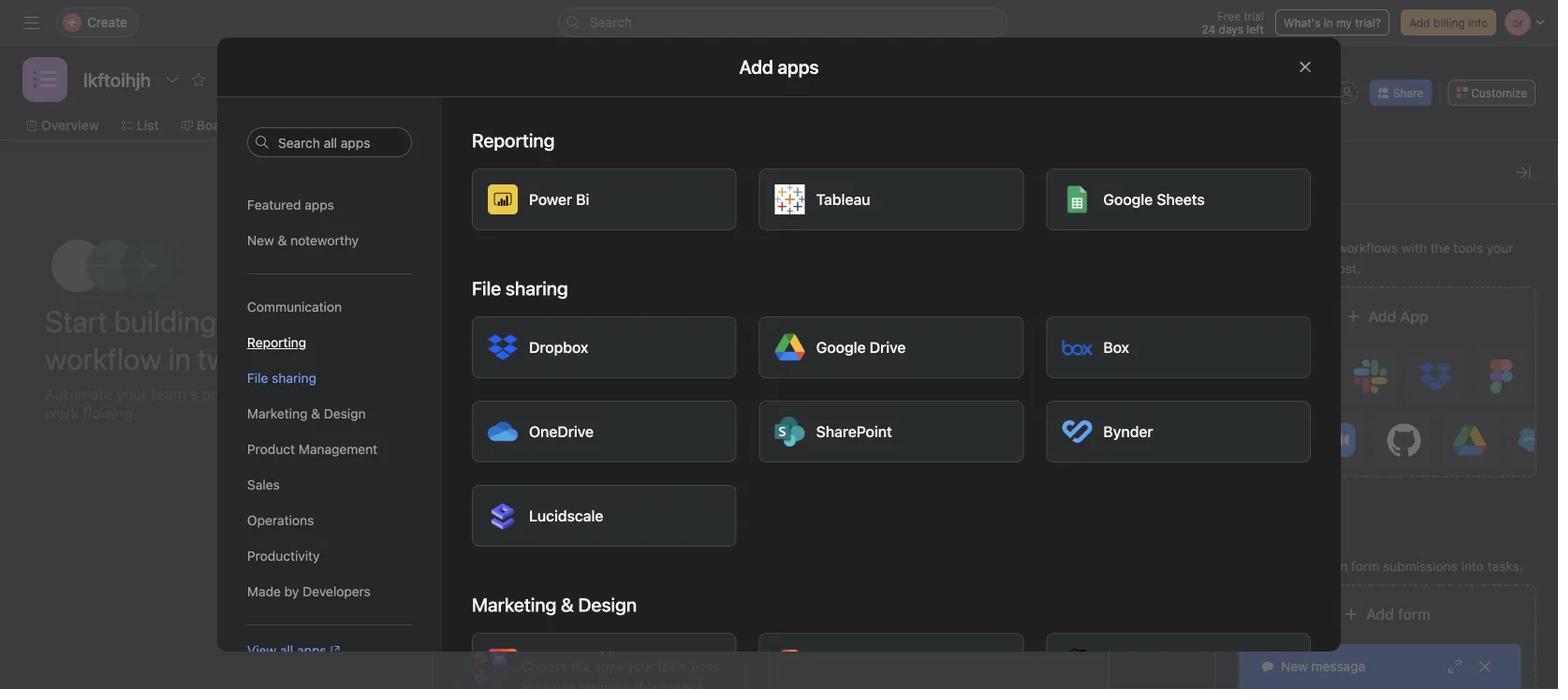 Task type: locate. For each thing, give the bounding box(es) containing it.
with right the workflows
[[1402, 240, 1427, 256]]

1 vertical spatial the
[[1304, 261, 1323, 276]]

submissions
[[522, 477, 596, 493], [1383, 559, 1458, 574]]

1 vertical spatial submissions
[[1383, 559, 1458, 574]]

the down other apps
[[571, 659, 591, 674]]

your up for on the bottom of page
[[627, 659, 654, 674]]

1 vertical spatial with
[[532, 334, 555, 347]]

happen
[[842, 395, 882, 408]]

add
[[697, 334, 717, 347]]

apps up noteworthy
[[305, 197, 334, 213]]

board
[[196, 118, 233, 133]]

name
[[1324, 663, 1354, 676]]

add for add form
[[1366, 605, 1394, 623]]

1 horizontal spatial submissions
[[1383, 559, 1458, 574]]

0 horizontal spatial uses
[[691, 659, 720, 674]]

new
[[247, 233, 274, 248]]

marketing & design button
[[247, 396, 412, 432]]

0 horizontal spatial marketing
[[247, 406, 308, 421]]

marketing up from
[[472, 594, 557, 616]]

0 vertical spatial customize
[[1471, 86, 1527, 99]]

1 vertical spatial marketing
[[472, 594, 557, 616]]

productivity
[[247, 548, 320, 564]]

all
[[280, 643, 293, 658]]

mailchimp image
[[1062, 649, 1092, 679]]

1 vertical spatial project
[[660, 679, 703, 689]]

two minutes
[[197, 341, 354, 376]]

list image
[[34, 68, 56, 91]]

0 vertical spatial project
[[634, 334, 671, 347]]

0 vertical spatial form
[[576, 457, 604, 472]]

product
[[247, 442, 295, 457]]

reporting up the file sharing at the left
[[247, 335, 306, 350]]

0 vertical spatial team
[[1238, 261, 1268, 276]]

2 vertical spatial the
[[571, 659, 591, 674]]

this
[[611, 334, 631, 347], [954, 378, 974, 391], [635, 679, 657, 689]]

automate
[[45, 385, 112, 403]]

add inside button
[[1409, 16, 1430, 29]]

onedrive
[[529, 423, 594, 441]]

tasks down "turns"
[[626, 477, 658, 493]]

should
[[1053, 378, 1090, 391]]

access
[[558, 334, 595, 347]]

your inside from other apps choose the apps your team uses to create tasks for this project
[[627, 659, 654, 674]]

communication
[[247, 299, 342, 315]]

close image
[[1478, 659, 1493, 674]]

0 vertical spatial with
[[1402, 240, 1427, 256]]

in
[[1324, 16, 1333, 29], [168, 341, 191, 376]]

uses left figma icon
[[691, 659, 720, 674]]

submissions down a
[[522, 477, 596, 493]]

apps
[[1238, 212, 1274, 230], [1149, 412, 1176, 425]]

1 vertical spatial in
[[168, 341, 191, 376]]

project
[[634, 334, 671, 347], [660, 679, 703, 689]]

to inside how will tasks be added to this project?
[[696, 258, 713, 280]]

tableau image
[[775, 184, 805, 214]]

uses
[[1272, 261, 1300, 276], [691, 659, 720, 674]]

customize inside dropdown button
[[1471, 86, 1527, 99]]

this left section,
[[954, 378, 974, 391]]

this inside when tasks move to this section, what should happen automatically?
[[954, 378, 974, 391]]

to inside when tasks move to this section, what should happen automatically?
[[940, 378, 951, 391]]

2 horizontal spatial the
[[1431, 240, 1450, 256]]

tasks down anyone
[[490, 351, 518, 364]]

this for project
[[611, 334, 631, 347]]

&
[[278, 233, 287, 248], [311, 406, 320, 421]]

tasks left for on the bottom of page
[[579, 679, 611, 689]]

box button
[[1046, 317, 1311, 378]]

close this dialog image
[[1298, 59, 1313, 74]]

0 horizontal spatial reporting
[[247, 335, 306, 350]]

0 horizontal spatial team
[[658, 659, 688, 674]]

your left team's
[[116, 385, 147, 403]]

0 horizontal spatial submissions
[[522, 477, 596, 493]]

tasks inside how will tasks be added to this project?
[[564, 258, 608, 280]]

1 horizontal spatial apps
[[1238, 212, 1274, 230]]

0 horizontal spatial &
[[278, 233, 287, 248]]

0 vertical spatial marketing
[[247, 406, 308, 421]]

1 vertical spatial team
[[658, 659, 688, 674]]

1 horizontal spatial the
[[1304, 261, 1323, 276]]

tasks inside form submissions create a form that turns submissions into tasks
[[626, 477, 658, 493]]

customize down info
[[1471, 86, 1527, 99]]

to right move
[[940, 378, 951, 391]]

1 vertical spatial reporting
[[247, 335, 306, 350]]

add app
[[1369, 308, 1429, 325]]

form right turn
[[1351, 559, 1380, 574]]

& for design
[[311, 406, 320, 421]]

trial
[[1244, 9, 1264, 22]]

into down that
[[600, 477, 623, 493]]

submissions up add form at the right of the page
[[1383, 559, 1458, 574]]

0 vertical spatial this
[[611, 334, 631, 347]]

1 vertical spatial &
[[311, 406, 320, 421]]

1 horizontal spatial reporting
[[472, 129, 555, 151]]

add down automatically turn form submissions into tasks.
[[1366, 605, 1394, 623]]

1 horizontal spatial into
[[1461, 559, 1484, 574]]

0 vertical spatial reporting
[[472, 129, 555, 151]]

from other apps choose the apps your team uses to create tasks for this project
[[522, 639, 720, 689]]

tasks.
[[1488, 559, 1523, 574]]

form down automatically turn form submissions into tasks.
[[1398, 605, 1431, 623]]

customize
[[1471, 86, 1527, 99], [1238, 161, 1328, 183]]

the down integrated
[[1304, 261, 1323, 276]]

0 vertical spatial &
[[278, 233, 287, 248]]

automatically
[[1238, 559, 1320, 574]]

1 horizontal spatial customize
[[1471, 86, 1527, 99]]

form inside form submissions create a form that turns submissions into tasks
[[576, 457, 604, 472]]

0 vertical spatial the
[[1431, 240, 1450, 256]]

1 horizontal spatial marketing
[[472, 594, 557, 616]]

None text field
[[79, 63, 156, 96]]

add
[[1409, 16, 1430, 29], [1369, 308, 1397, 325], [1366, 605, 1394, 623]]

dropbox button
[[472, 317, 737, 378]]

0 horizontal spatial the
[[571, 659, 591, 674]]

anyone
[[490, 334, 529, 347]]

days
[[1219, 22, 1244, 36]]

apps up the build
[[1238, 212, 1274, 230]]

& inside 'button'
[[278, 233, 287, 248]]

list link
[[122, 115, 159, 136]]

0 vertical spatial add
[[1409, 16, 1430, 29]]

project inside from other apps choose the apps your team uses to create tasks for this project
[[660, 679, 703, 689]]

0 vertical spatial in
[[1324, 16, 1333, 29]]

apps up for on the bottom of page
[[594, 659, 624, 674]]

0 horizontal spatial form
[[576, 457, 604, 472]]

figma image
[[775, 649, 805, 679]]

1 horizontal spatial &
[[311, 406, 320, 421]]

& right new
[[278, 233, 287, 248]]

google sheets
[[1103, 191, 1205, 208]]

1 horizontal spatial this
[[635, 679, 657, 689]]

1 vertical spatial uses
[[691, 659, 720, 674]]

operations button
[[247, 503, 412, 538]]

this project?
[[549, 284, 653, 306]]

1 vertical spatial this
[[954, 378, 974, 391]]

add left billing
[[1409, 16, 1430, 29]]

overview
[[41, 118, 99, 133]]

or button
[[1284, 81, 1306, 104]]

my
[[1336, 16, 1352, 29]]

1 vertical spatial customize
[[1238, 161, 1328, 183]]

0 horizontal spatial this
[[611, 334, 631, 347]]

other apps
[[557, 639, 623, 655]]

apps inside from other apps choose the apps your team uses to create tasks for this project
[[594, 659, 624, 674]]

uses inside the build integrated workflows with the tools your team uses the most.
[[1272, 261, 1300, 276]]

form right a
[[576, 457, 604, 472]]

the left tools
[[1431, 240, 1450, 256]]

1 vertical spatial form
[[1351, 559, 1380, 574]]

1 horizontal spatial uses
[[1272, 261, 1300, 276]]

project left can
[[634, 334, 671, 347]]

team
[[1238, 261, 1268, 276], [658, 659, 688, 674]]

3 fields
[[1143, 228, 1182, 242]]

2 horizontal spatial this
[[954, 378, 974, 391]]

customize up integrated
[[1238, 161, 1328, 183]]

uses down integrated
[[1272, 261, 1300, 276]]

reporting
[[472, 129, 555, 151], [247, 335, 306, 350]]

Search all apps text field
[[247, 127, 412, 157]]

to down choose at the bottom left of page
[[522, 679, 534, 689]]

view all apps
[[247, 643, 326, 658]]

management
[[299, 442, 378, 457]]

sales button
[[247, 467, 412, 503]]

marketing for marketing & design
[[472, 594, 557, 616]]

into left tasks.
[[1461, 559, 1484, 574]]

marketing down and
[[247, 406, 308, 421]]

team inside the build integrated workflows with the tools your team uses the most.
[[1238, 261, 1268, 276]]

in left my
[[1324, 16, 1333, 29]]

0 horizontal spatial with
[[532, 334, 555, 347]]

with inside anyone with access to this project can add tasks manually
[[532, 334, 555, 347]]

0 vertical spatial uses
[[1272, 261, 1300, 276]]

0 horizontal spatial in
[[168, 341, 191, 376]]

workflow link
[[439, 115, 512, 136]]

1 horizontal spatial with
[[1402, 240, 1427, 256]]

task
[[931, 330, 953, 343]]

project right for on the bottom of page
[[660, 679, 703, 689]]

2 vertical spatial form
[[1398, 605, 1431, 623]]

close details image
[[1516, 165, 1531, 180]]

0 vertical spatial submissions
[[522, 477, 596, 493]]

this right for on the bottom of page
[[635, 679, 657, 689]]

apps down box button
[[1149, 412, 1176, 425]]

list
[[137, 118, 159, 133]]

workflow
[[454, 118, 512, 133]]

tableau
[[816, 191, 870, 208]]

customize button
[[1448, 80, 1536, 106]]

power bi
[[529, 191, 589, 208]]

add left app
[[1369, 308, 1397, 325]]

& design
[[561, 594, 637, 616]]

2 vertical spatial this
[[635, 679, 657, 689]]

featured apps
[[247, 197, 334, 213]]

& down keep
[[311, 406, 320, 421]]

with up manually
[[532, 334, 555, 347]]

power bi image
[[488, 184, 518, 214]]

or
[[1289, 86, 1300, 99]]

& inside button
[[311, 406, 320, 421]]

1 horizontal spatial in
[[1324, 16, 1333, 29]]

marketing inside button
[[247, 406, 308, 421]]

tasks up this project?
[[564, 258, 608, 280]]

how
[[489, 258, 527, 280]]

from
[[522, 639, 553, 655]]

expand new message image
[[1448, 659, 1463, 674]]

this inside anyone with access to this project can add tasks manually
[[611, 334, 631, 347]]

reporting up power bi image
[[472, 129, 555, 151]]

your right tools
[[1487, 240, 1514, 256]]

tasks left move
[[876, 378, 905, 391]]

google sheets image
[[1062, 184, 1092, 214]]

this right access
[[611, 334, 631, 347]]

turns
[[635, 457, 667, 472]]

set assignee button
[[838, 421, 1128, 468]]

add form
[[1366, 605, 1431, 623]]

process
[[202, 385, 257, 403]]

building
[[114, 303, 217, 339]]

into inside form submissions create a form that turns submissions into tasks
[[600, 477, 623, 493]]

to inside anyone with access to this project can add tasks manually
[[598, 334, 608, 347]]

tasks inside when tasks move to this section, what should happen automatically?
[[876, 378, 905, 391]]

1 horizontal spatial team
[[1238, 261, 1268, 276]]

google drive image
[[775, 332, 805, 362]]

0 vertical spatial into
[[600, 477, 623, 493]]

lucidscale
[[529, 507, 604, 525]]

the
[[1431, 240, 1450, 256], [1304, 261, 1323, 276], [571, 659, 591, 674]]

2 vertical spatial add
[[1366, 605, 1394, 623]]

team inside from other apps choose the apps your team uses to create tasks for this project
[[658, 659, 688, 674]]

be
[[613, 258, 634, 280]]

add inside 'button'
[[1369, 308, 1397, 325]]

to right access
[[598, 334, 608, 347]]

reporting inside button
[[247, 335, 306, 350]]

0 horizontal spatial into
[[600, 477, 623, 493]]

search list box
[[558, 7, 1008, 37]]

0 horizontal spatial apps
[[1149, 412, 1176, 425]]

1 vertical spatial add
[[1369, 308, 1397, 325]]

options
[[487, 392, 527, 405]]

choose
[[522, 659, 568, 674]]

to inside from other apps choose the apps your team uses to create tasks for this project
[[522, 679, 534, 689]]

in up team's
[[168, 341, 191, 376]]

to right added
[[696, 258, 713, 280]]

to
[[696, 258, 713, 280], [598, 334, 608, 347], [940, 378, 951, 391], [522, 679, 534, 689]]

1 horizontal spatial form
[[1351, 559, 1380, 574]]

can
[[674, 334, 694, 347]]

this for section,
[[954, 378, 974, 391]]



Task type: vqa. For each thing, say whether or not it's contained in the screenshot.
Project Membership BUTTON
no



Task type: describe. For each thing, give the bounding box(es) containing it.
onedrive image
[[488, 417, 518, 447]]

with inside the build integrated workflows with the tools your team uses the most.
[[1402, 240, 1427, 256]]

tasks inside from other apps choose the apps your team uses to create tasks for this project
[[579, 679, 611, 689]]

3
[[1143, 228, 1150, 242]]

will
[[532, 258, 559, 280]]

sharepoint button
[[759, 401, 1024, 463]]

team's
[[151, 385, 198, 403]]

billing
[[1434, 16, 1465, 29]]

free
[[1217, 9, 1241, 22]]

add for add billing info
[[1409, 16, 1430, 29]]

adobe creative cloud image
[[488, 649, 518, 679]]

1 vertical spatial apps
[[1149, 412, 1176, 425]]

create
[[537, 679, 575, 689]]

for
[[614, 679, 631, 689]]

sharing
[[272, 370, 316, 386]]

form submissions
[[522, 437, 634, 452]]

automatically turn form submissions into tasks.
[[1238, 559, 1523, 574]]

calendar link
[[346, 115, 416, 136]]

2 horizontal spatial form
[[1398, 605, 1431, 623]]

& for noteworthy
[[278, 233, 287, 248]]

project inside anyone with access to this project can add tasks manually
[[634, 334, 671, 347]]

box image
[[1062, 332, 1092, 362]]

add app button
[[1238, 287, 1537, 478]]

made by developers
[[247, 584, 371, 599]]

more options
[[456, 392, 527, 405]]

file sharing
[[247, 370, 316, 386]]

calendar
[[360, 118, 416, 133]]

automatically?
[[885, 395, 964, 408]]

work flowing.
[[45, 404, 138, 422]]

sales
[[247, 477, 280, 493]]

turn
[[1323, 559, 1348, 574]]

what's in my trial?
[[1284, 16, 1381, 29]]

share
[[1393, 86, 1424, 99]]

info
[[1468, 16, 1488, 29]]

in inside start building your workflow in two minutes automate your team's process and keep work flowing.
[[168, 341, 191, 376]]

marketing & design
[[472, 594, 637, 616]]

reporting button
[[247, 325, 412, 361]]

this inside from other apps choose the apps your team uses to create tasks for this project
[[635, 679, 657, 689]]

timeline
[[271, 118, 323, 133]]

workflows
[[1337, 240, 1398, 256]]

tools
[[1454, 240, 1483, 256]]

featured apps button
[[247, 187, 412, 223]]

what
[[1024, 378, 1050, 391]]

board link
[[182, 115, 233, 136]]

made by developers button
[[247, 574, 412, 610]]

your inside the build integrated workflows with the tools your team uses the most.
[[1487, 240, 1514, 256]]

submissions inside form submissions create a form that turns submissions into tasks
[[522, 477, 596, 493]]

keep
[[291, 385, 325, 403]]

developers
[[303, 584, 371, 599]]

sharepoint image
[[775, 417, 805, 447]]

onedrive button
[[472, 401, 737, 463]]

noteworthy
[[290, 233, 359, 248]]

add billing info button
[[1401, 9, 1496, 36]]

set assignee
[[874, 437, 951, 452]]

new & noteworthy button
[[247, 223, 412, 258]]

file sharing
[[472, 277, 568, 299]]

tasks inside anyone with access to this project can add tasks manually
[[490, 351, 518, 364]]

apps right all
[[297, 643, 326, 658]]

24
[[1202, 22, 1216, 36]]

tableau button
[[759, 169, 1024, 230]]

operations
[[247, 513, 314, 528]]

uses inside from other apps choose the apps your team uses to create tasks for this project
[[691, 659, 720, 674]]

search
[[590, 15, 632, 30]]

form submissions create a form that turns submissions into tasks
[[522, 437, 667, 493]]

what's
[[1284, 16, 1321, 29]]

rules
[[1148, 320, 1177, 333]]

0 vertical spatial apps
[[1238, 212, 1274, 230]]

app
[[1400, 308, 1429, 325]]

marketing for marketing & design
[[247, 406, 308, 421]]

dropbox
[[529, 339, 588, 356]]

the inside from other apps choose the apps your team uses to create tasks for this project
[[571, 659, 591, 674]]

dropbox image
[[488, 332, 518, 362]]

add to starred image
[[191, 72, 206, 87]]

lucidscale image
[[488, 501, 518, 531]]

productivity button
[[247, 538, 412, 574]]

your up two minutes
[[223, 303, 280, 339]]

0 horizontal spatial customize
[[1238, 161, 1328, 183]]

add for add app
[[1369, 308, 1397, 325]]

trial?
[[1355, 16, 1381, 29]]

bynder
[[1103, 423, 1153, 441]]

when
[[842, 378, 873, 391]]

new & noteworthy
[[247, 233, 359, 248]]

most.
[[1327, 261, 1361, 276]]

start building your workflow in two minutes automate your team's process and keep work flowing.
[[45, 303, 354, 422]]

in inside button
[[1324, 16, 1333, 29]]

free trial 24 days left
[[1202, 9, 1264, 36]]

featured
[[247, 197, 301, 213]]

google sheets button
[[1046, 169, 1311, 230]]

apps inside button
[[305, 197, 334, 213]]

marketing & design
[[247, 406, 366, 421]]

google drive button
[[759, 317, 1024, 378]]

overview link
[[26, 115, 99, 136]]

1
[[861, 330, 866, 343]]

manually
[[521, 351, 568, 364]]

bynder image
[[1062, 417, 1092, 447]]

power bi button
[[472, 169, 737, 230]]

1 vertical spatial into
[[1461, 559, 1484, 574]]

more
[[456, 392, 484, 405]]

a
[[565, 457, 572, 472]]

incomplete
[[869, 330, 928, 343]]

fields
[[1153, 228, 1182, 242]]

how will tasks be added to this project?
[[489, 258, 713, 306]]

build integrated workflows with the tools your team uses the most.
[[1238, 240, 1514, 276]]

google drive
[[816, 339, 906, 356]]



